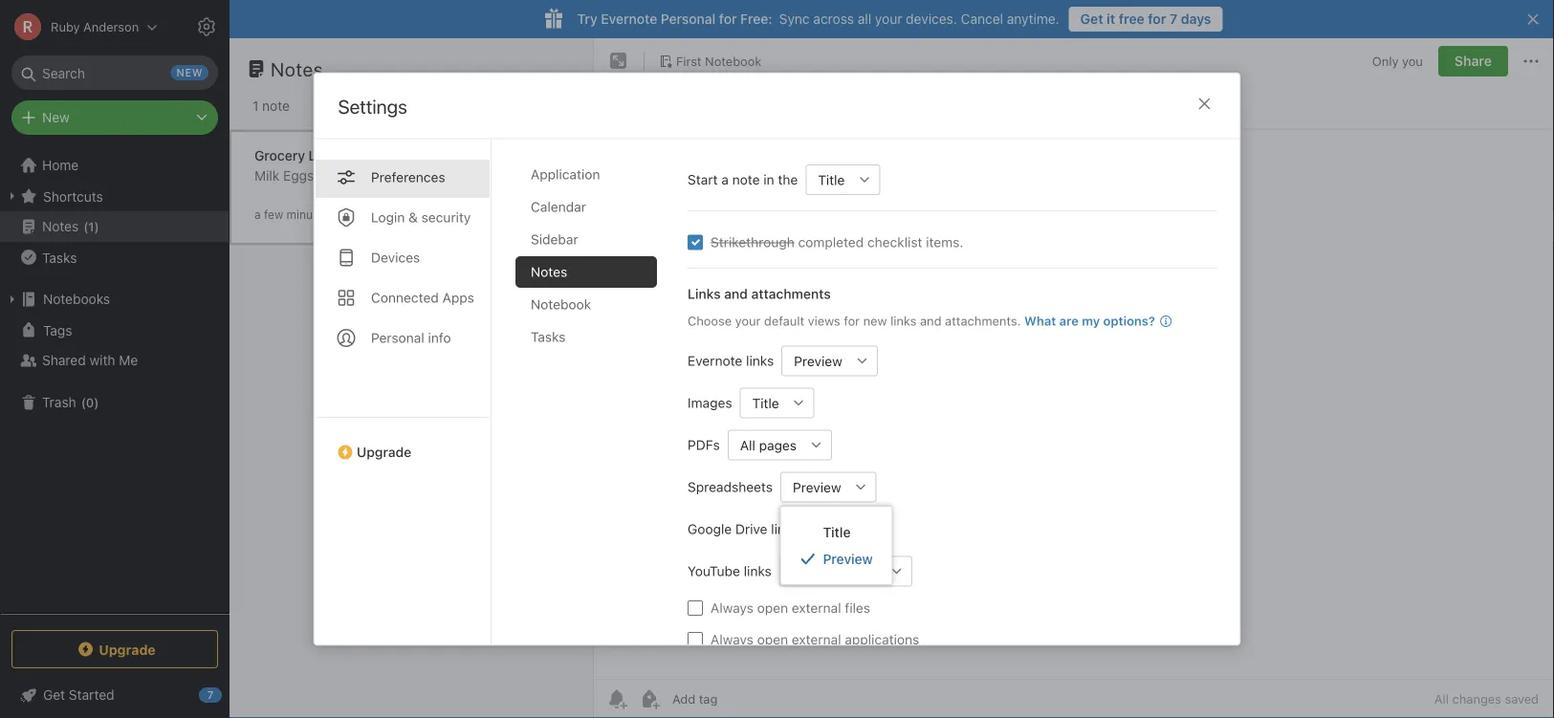 Task type: describe. For each thing, give the bounding box(es) containing it.
try evernote personal for free: sync across all your devices. cancel anytime.
[[577, 11, 1059, 27]]

start a note in the
[[687, 171, 797, 187]]

eggs
[[283, 168, 314, 184]]

open for always open external applications
[[757, 631, 788, 647]]

all for all pages
[[740, 437, 755, 453]]

preview button for spreadsheets
[[780, 472, 846, 502]]

( for notes
[[83, 219, 88, 234]]

me
[[119, 352, 138, 368]]

0
[[86, 395, 94, 410]]

shared with me link
[[0, 345, 229, 376]]

tab list for application
[[314, 139, 491, 645]]

Choose default view option for Evernote links field
[[781, 345, 877, 376]]

Search text field
[[25, 55, 205, 90]]

only you
[[1372, 54, 1423, 68]]

try
[[577, 11, 597, 27]]

google
[[687, 521, 731, 537]]

only
[[1372, 54, 1399, 68]]

upgrade for the upgrade popup button inside the 'tab list'
[[356, 444, 411, 460]]

drive
[[735, 521, 767, 537]]

notebooks
[[43, 291, 110, 307]]

items.
[[926, 234, 963, 250]]

) for trash
[[94, 395, 99, 410]]

links up title field
[[746, 352, 773, 368]]

notebook tab
[[515, 288, 657, 320]]

title for start a note in the
[[818, 171, 844, 187]]

Note Editor text field
[[594, 130, 1554, 679]]

home link
[[0, 150, 230, 181]]

what are my options?
[[1024, 313, 1155, 328]]

with
[[89, 352, 115, 368]]

strikethrough
[[710, 234, 794, 250]]

all pages
[[740, 437, 796, 453]]

links right drive
[[771, 521, 798, 537]]

) for notes
[[94, 219, 99, 234]]

links and attachments
[[687, 285, 830, 301]]

always for always open external applications
[[710, 631, 753, 647]]

options?
[[1103, 313, 1155, 328]]

list
[[309, 148, 332, 164]]

settings
[[338, 95, 407, 118]]

shortcuts
[[43, 188, 103, 204]]

tab list for start a note in the
[[515, 158, 672, 645]]

expand note image
[[607, 50, 630, 73]]

attachments.
[[945, 313, 1021, 328]]

preview button for evernote links
[[781, 345, 847, 376]]

tasks inside tab
[[530, 329, 565, 344]]

0 horizontal spatial upgrade button
[[11, 630, 218, 669]]

saved
[[1505, 692, 1539, 706]]

trash ( 0 )
[[42, 395, 99, 410]]

calendar tab
[[515, 191, 657, 222]]

google drive links
[[687, 521, 798, 537]]

trash
[[42, 395, 76, 410]]

all changes saved
[[1435, 692, 1539, 706]]

shared
[[42, 352, 86, 368]]

dropdown list menu
[[781, 518, 892, 573]]

choose
[[687, 313, 731, 328]]

free:
[[740, 11, 773, 27]]

tasks button
[[0, 242, 229, 273]]

title button for start a note in the
[[805, 164, 849, 195]]

preview for evernote links
[[794, 353, 842, 368]]

links
[[687, 285, 720, 301]]

1 note
[[253, 98, 290, 114]]

what
[[1024, 313, 1056, 328]]

always open external applications
[[710, 631, 919, 647]]

notes inside tree
[[42, 219, 79, 234]]

expand notebooks image
[[5, 292, 20, 307]]

links right new
[[890, 313, 916, 328]]

Choose default view option for Spreadsheets field
[[780, 472, 876, 502]]

note list element
[[230, 38, 594, 718]]

links down drive
[[743, 563, 771, 579]]

for for free:
[[719, 11, 737, 27]]

personal inside 'tab list'
[[371, 329, 424, 345]]

pages
[[759, 437, 796, 453]]

it
[[1107, 11, 1115, 27]]

close image
[[1193, 92, 1216, 115]]

tags
[[43, 322, 72, 338]]

home
[[42, 157, 79, 173]]

0 vertical spatial a
[[721, 171, 728, 187]]

completed
[[798, 234, 863, 250]]

checklist
[[867, 234, 922, 250]]

cancel
[[961, 11, 1003, 27]]

external for applications
[[791, 631, 841, 647]]

default
[[764, 313, 804, 328]]

milk eggs sugar cheese
[[254, 168, 404, 184]]

tasks inside button
[[42, 249, 77, 265]]

Choose default view option for YouTube links field
[[779, 556, 912, 586]]

you
[[1402, 54, 1423, 68]]

0 vertical spatial note
[[262, 98, 290, 114]]

application tab
[[515, 158, 657, 190]]

preview inside 'dropdown list' menu
[[823, 551, 873, 567]]

tags button
[[0, 315, 229, 345]]

new
[[863, 313, 887, 328]]

first notebook
[[676, 54, 762, 68]]

for for 7
[[1148, 11, 1166, 27]]

upgrade button inside 'tab list'
[[314, 417, 490, 467]]

1 vertical spatial evernote
[[687, 352, 742, 368]]

preferences
[[371, 169, 445, 185]]

first
[[676, 54, 702, 68]]

personal info
[[371, 329, 451, 345]]

notebooks link
[[0, 284, 229, 315]]

tasks tab
[[515, 321, 657, 352]]

Start a new note in the body or title. field
[[805, 164, 880, 195]]

notes ( 1 )
[[42, 219, 99, 234]]

connected apps
[[371, 289, 474, 305]]

login
[[371, 209, 404, 225]]

spreadsheets
[[687, 479, 772, 494]]

1 vertical spatial note
[[732, 171, 759, 187]]

0 vertical spatial evernote
[[601, 11, 657, 27]]

my
[[1081, 313, 1100, 328]]

changes
[[1452, 692, 1501, 706]]

always for always open external files
[[710, 600, 753, 615]]

Always open external applications checkbox
[[687, 632, 703, 647]]

sync
[[779, 11, 810, 27]]



Task type: locate. For each thing, give the bounding box(es) containing it.
a inside note list element
[[254, 208, 261, 221]]

tree
[[0, 150, 230, 613]]

1 horizontal spatial evernote
[[687, 352, 742, 368]]

title button right the
[[805, 164, 849, 195]]

1 horizontal spatial for
[[843, 313, 859, 328]]

title inside title field
[[752, 395, 779, 411]]

apps
[[442, 289, 474, 305]]

all left pages
[[740, 437, 755, 453]]

sugar
[[317, 168, 354, 184]]

share button
[[1438, 46, 1508, 77]]

your down "links and attachments" at the top of the page
[[735, 313, 760, 328]]

1 vertical spatial and
[[920, 313, 941, 328]]

0 horizontal spatial a
[[254, 208, 261, 221]]

all left changes
[[1435, 692, 1449, 706]]

upgrade inside 'tab list'
[[356, 444, 411, 460]]

2 external from the top
[[791, 631, 841, 647]]

1 vertical spatial notes
[[42, 219, 79, 234]]

open down the always open external files
[[757, 631, 788, 647]]

title button
[[805, 164, 849, 195], [739, 387, 783, 418]]

all inside note window element
[[1435, 692, 1449, 706]]

days
[[1181, 11, 1211, 27]]

new button
[[11, 100, 218, 135]]

0 horizontal spatial for
[[719, 11, 737, 27]]

personal up 'first'
[[661, 11, 716, 27]]

notes up the 1 note
[[271, 57, 323, 80]]

a right start
[[721, 171, 728, 187]]

all pages button
[[727, 429, 801, 460]]

0 vertical spatial external
[[791, 600, 841, 615]]

title up all pages 'button'
[[752, 395, 779, 411]]

1 down shortcuts on the left top of page
[[88, 219, 94, 234]]

anytime.
[[1007, 11, 1059, 27]]

files
[[844, 600, 870, 615]]

free
[[1119, 11, 1145, 27]]

first notebook button
[[652, 48, 768, 75]]

preview up title link
[[792, 479, 841, 495]]

) down shortcuts button
[[94, 219, 99, 234]]

preview down title link
[[823, 551, 873, 567]]

1 vertical spatial )
[[94, 395, 99, 410]]

0 vertical spatial preview button
[[781, 345, 847, 376]]

always open external files
[[710, 600, 870, 615]]

personal down connected
[[371, 329, 424, 345]]

evernote down 'choose'
[[687, 352, 742, 368]]

0 vertical spatial personal
[[661, 11, 716, 27]]

0 vertical spatial (
[[83, 219, 88, 234]]

0 horizontal spatial notebook
[[530, 296, 591, 312]]

tab list
[[314, 139, 491, 645], [515, 158, 672, 645]]

a
[[721, 171, 728, 187], [254, 208, 261, 221]]

cheese
[[357, 168, 404, 184]]

0 vertical spatial )
[[94, 219, 99, 234]]

external
[[791, 600, 841, 615], [791, 631, 841, 647]]

1 vertical spatial preview button
[[780, 472, 846, 502]]

0 vertical spatial upgrade
[[356, 444, 411, 460]]

1 vertical spatial preview
[[792, 479, 841, 495]]

title button up all pages 'button'
[[739, 387, 783, 418]]

1 vertical spatial title button
[[739, 387, 783, 418]]

milk
[[254, 168, 280, 184]]

note left in
[[732, 171, 759, 187]]

0 horizontal spatial 1
[[88, 219, 94, 234]]

shared with me
[[42, 352, 138, 368]]

Choose default view option for PDFs field
[[727, 429, 832, 460]]

1 horizontal spatial all
[[1435, 692, 1449, 706]]

minutes
[[287, 208, 329, 221]]

title inside title link
[[823, 524, 851, 540]]

upgrade button
[[314, 417, 490, 467], [11, 630, 218, 669]]

note window element
[[594, 38, 1554, 718]]

1 vertical spatial open
[[757, 631, 788, 647]]

notebook down notes tab
[[530, 296, 591, 312]]

application
[[530, 166, 600, 182]]

youtube
[[687, 563, 740, 579]]

share
[[1455, 53, 1492, 69]]

title inside start a new note in the body or title. "field"
[[818, 171, 844, 187]]

1 vertical spatial upgrade button
[[11, 630, 218, 669]]

preview button up title link
[[780, 472, 846, 502]]

info
[[428, 329, 451, 345]]

1 inside note list element
[[253, 98, 259, 114]]

0 horizontal spatial and
[[724, 285, 747, 301]]

&
[[408, 209, 417, 225]]

2 vertical spatial title
[[823, 524, 851, 540]]

calendar
[[530, 198, 586, 214]]

add a reminder image
[[605, 688, 628, 711]]

get it free for 7 days
[[1080, 11, 1211, 27]]

few
[[264, 208, 283, 221]]

your
[[875, 11, 902, 27], [735, 313, 760, 328]]

images
[[687, 395, 732, 410]]

0 vertical spatial always
[[710, 600, 753, 615]]

notes down shortcuts on the left top of page
[[42, 219, 79, 234]]

tasks down notebook tab in the left of the page
[[530, 329, 565, 344]]

in
[[763, 171, 774, 187]]

tab list containing application
[[515, 158, 672, 645]]

) inside notes ( 1 )
[[94, 219, 99, 234]]

external down the always open external files
[[791, 631, 841, 647]]

0 horizontal spatial note
[[262, 98, 290, 114]]

0 horizontal spatial tab list
[[314, 139, 491, 645]]

title right the
[[818, 171, 844, 187]]

( down shortcuts on the left top of page
[[83, 219, 88, 234]]

preview button
[[781, 345, 847, 376], [780, 472, 846, 502]]

1 vertical spatial all
[[1435, 692, 1449, 706]]

1 vertical spatial title
[[752, 395, 779, 411]]

0 vertical spatial all
[[740, 437, 755, 453]]

tasks
[[42, 249, 77, 265], [530, 329, 565, 344]]

2 vertical spatial preview
[[823, 551, 873, 567]]

1 open from the top
[[757, 600, 788, 615]]

external for files
[[791, 600, 841, 615]]

1 horizontal spatial notebook
[[705, 54, 762, 68]]

0 vertical spatial title button
[[805, 164, 849, 195]]

0 horizontal spatial evernote
[[601, 11, 657, 27]]

preview for spreadsheets
[[792, 479, 841, 495]]

notes down sidebar
[[530, 263, 567, 279]]

personal
[[661, 11, 716, 27], [371, 329, 424, 345]]

1 vertical spatial 1
[[88, 219, 94, 234]]

start
[[687, 171, 717, 187]]

for left the 7
[[1148, 11, 1166, 27]]

0 vertical spatial your
[[875, 11, 902, 27]]

0 vertical spatial tasks
[[42, 249, 77, 265]]

ago
[[333, 208, 353, 221]]

0 vertical spatial preview
[[794, 353, 842, 368]]

open up always open external applications
[[757, 600, 788, 615]]

1 vertical spatial tasks
[[530, 329, 565, 344]]

tasks down notes ( 1 )
[[42, 249, 77, 265]]

1 vertical spatial external
[[791, 631, 841, 647]]

for inside button
[[1148, 11, 1166, 27]]

tree containing home
[[0, 150, 230, 613]]

0 horizontal spatial personal
[[371, 329, 424, 345]]

( inside notes ( 1 )
[[83, 219, 88, 234]]

notes tab
[[515, 256, 657, 287]]

0 horizontal spatial all
[[740, 437, 755, 453]]

Select422 checkbox
[[687, 234, 703, 250]]

evernote right "try"
[[601, 11, 657, 27]]

1 horizontal spatial a
[[721, 171, 728, 187]]

None search field
[[25, 55, 205, 90]]

( for trash
[[81, 395, 86, 410]]

a left few
[[254, 208, 261, 221]]

across
[[813, 11, 854, 27]]

attachments
[[751, 285, 830, 301]]

choose your default views for new links and attachments.
[[687, 313, 1021, 328]]

) inside trash ( 0 )
[[94, 395, 99, 410]]

pdfs
[[687, 437, 720, 452]]

0 vertical spatial upgrade button
[[314, 417, 490, 467]]

1 vertical spatial notebook
[[530, 296, 591, 312]]

title button for images
[[739, 387, 783, 418]]

all inside all pages 'button'
[[740, 437, 755, 453]]

( inside trash ( 0 )
[[81, 395, 86, 410]]

1 horizontal spatial title button
[[805, 164, 849, 195]]

preview link
[[781, 546, 892, 573]]

2 open from the top
[[757, 631, 788, 647]]

1 vertical spatial (
[[81, 395, 86, 410]]

(
[[83, 219, 88, 234], [81, 395, 86, 410]]

add tag image
[[638, 688, 661, 711]]

notes
[[271, 57, 323, 80], [42, 219, 79, 234], [530, 263, 567, 279]]

always right always open external applications option
[[710, 631, 753, 647]]

1 horizontal spatial notes
[[271, 57, 323, 80]]

Choose default view option for Images field
[[739, 387, 814, 418]]

1 horizontal spatial 1
[[253, 98, 259, 114]]

)
[[94, 219, 99, 234], [94, 395, 99, 410]]

notebook
[[705, 54, 762, 68], [530, 296, 591, 312]]

get it free for 7 days button
[[1069, 7, 1223, 32]]

devices
[[371, 249, 420, 265]]

a few minutes ago
[[254, 208, 353, 221]]

1 inside notes ( 1 )
[[88, 219, 94, 234]]

shortcuts button
[[0, 181, 229, 211]]

1 up grocery
[[253, 98, 259, 114]]

all for all changes saved
[[1435, 692, 1449, 706]]

the
[[777, 171, 797, 187]]

( right trash
[[81, 395, 86, 410]]

all
[[858, 11, 871, 27]]

for
[[719, 11, 737, 27], [1148, 11, 1166, 27], [843, 313, 859, 328]]

settings image
[[195, 15, 218, 38]]

strikethrough completed checklist items.
[[710, 234, 963, 250]]

grocery
[[254, 148, 305, 164]]

new
[[42, 110, 70, 125]]

notebook inside button
[[705, 54, 762, 68]]

1 always from the top
[[710, 600, 753, 615]]

1 horizontal spatial upgrade button
[[314, 417, 490, 467]]

0 vertical spatial notebook
[[705, 54, 762, 68]]

0 vertical spatial and
[[724, 285, 747, 301]]

tab list containing preferences
[[314, 139, 491, 645]]

1 vertical spatial your
[[735, 313, 760, 328]]

1 vertical spatial personal
[[371, 329, 424, 345]]

1 horizontal spatial tasks
[[530, 329, 565, 344]]

) right trash
[[94, 395, 99, 410]]

0 horizontal spatial tasks
[[42, 249, 77, 265]]

1 ) from the top
[[94, 219, 99, 234]]

sidebar
[[530, 231, 578, 247]]

sidebar tab
[[515, 223, 657, 255]]

0 horizontal spatial title button
[[739, 387, 783, 418]]

1 external from the top
[[791, 600, 841, 615]]

title link
[[781, 518, 892, 546]]

1 horizontal spatial tab list
[[515, 158, 672, 645]]

preview button down views
[[781, 345, 847, 376]]

0 horizontal spatial your
[[735, 313, 760, 328]]

7
[[1170, 11, 1178, 27]]

1 horizontal spatial your
[[875, 11, 902, 27]]

youtube links
[[687, 563, 771, 579]]

1 horizontal spatial and
[[920, 313, 941, 328]]

1 horizontal spatial upgrade
[[356, 444, 411, 460]]

1 vertical spatial a
[[254, 208, 261, 221]]

upgrade
[[356, 444, 411, 460], [99, 642, 156, 657]]

login & security
[[371, 209, 470, 225]]

2 vertical spatial notes
[[530, 263, 567, 279]]

for left free:
[[719, 11, 737, 27]]

are
[[1059, 313, 1078, 328]]

0 horizontal spatial notes
[[42, 219, 79, 234]]

open for always open external files
[[757, 600, 788, 615]]

2 horizontal spatial notes
[[530, 263, 567, 279]]

get
[[1080, 11, 1103, 27]]

upgrade for leftmost the upgrade popup button
[[99, 642, 156, 657]]

2 ) from the top
[[94, 395, 99, 410]]

your right all
[[875, 11, 902, 27]]

note up grocery
[[262, 98, 290, 114]]

title for images
[[752, 395, 779, 411]]

title up preview link
[[823, 524, 851, 540]]

0 vertical spatial 1
[[253, 98, 259, 114]]

notes inside tab
[[530, 263, 567, 279]]

notebook right 'first'
[[705, 54, 762, 68]]

views
[[807, 313, 840, 328]]

2 always from the top
[[710, 631, 753, 647]]

Always open external files checkbox
[[687, 600, 703, 615]]

2 horizontal spatial for
[[1148, 11, 1166, 27]]

1 vertical spatial always
[[710, 631, 753, 647]]

evernote
[[601, 11, 657, 27], [687, 352, 742, 368]]

1 horizontal spatial personal
[[661, 11, 716, 27]]

1
[[253, 98, 259, 114], [88, 219, 94, 234]]

external up always open external applications
[[791, 600, 841, 615]]

links
[[890, 313, 916, 328], [746, 352, 773, 368], [771, 521, 798, 537], [743, 563, 771, 579]]

for left new
[[843, 313, 859, 328]]

notes inside note list element
[[271, 57, 323, 80]]

1 horizontal spatial note
[[732, 171, 759, 187]]

open
[[757, 600, 788, 615], [757, 631, 788, 647]]

notebook inside tab
[[530, 296, 591, 312]]

0 vertical spatial open
[[757, 600, 788, 615]]

always right "always open external files" checkbox on the left of the page
[[710, 600, 753, 615]]

grocery list
[[254, 148, 332, 164]]

1 vertical spatial upgrade
[[99, 642, 156, 657]]

evernote links
[[687, 352, 773, 368]]

and right links
[[724, 285, 747, 301]]

title
[[818, 171, 844, 187], [752, 395, 779, 411], [823, 524, 851, 540]]

0 horizontal spatial upgrade
[[99, 642, 156, 657]]

0 vertical spatial notes
[[271, 57, 323, 80]]

and left attachments.
[[920, 313, 941, 328]]

preview down views
[[794, 353, 842, 368]]

0 vertical spatial title
[[818, 171, 844, 187]]



Task type: vqa. For each thing, say whether or not it's contained in the screenshot.
Underline image
no



